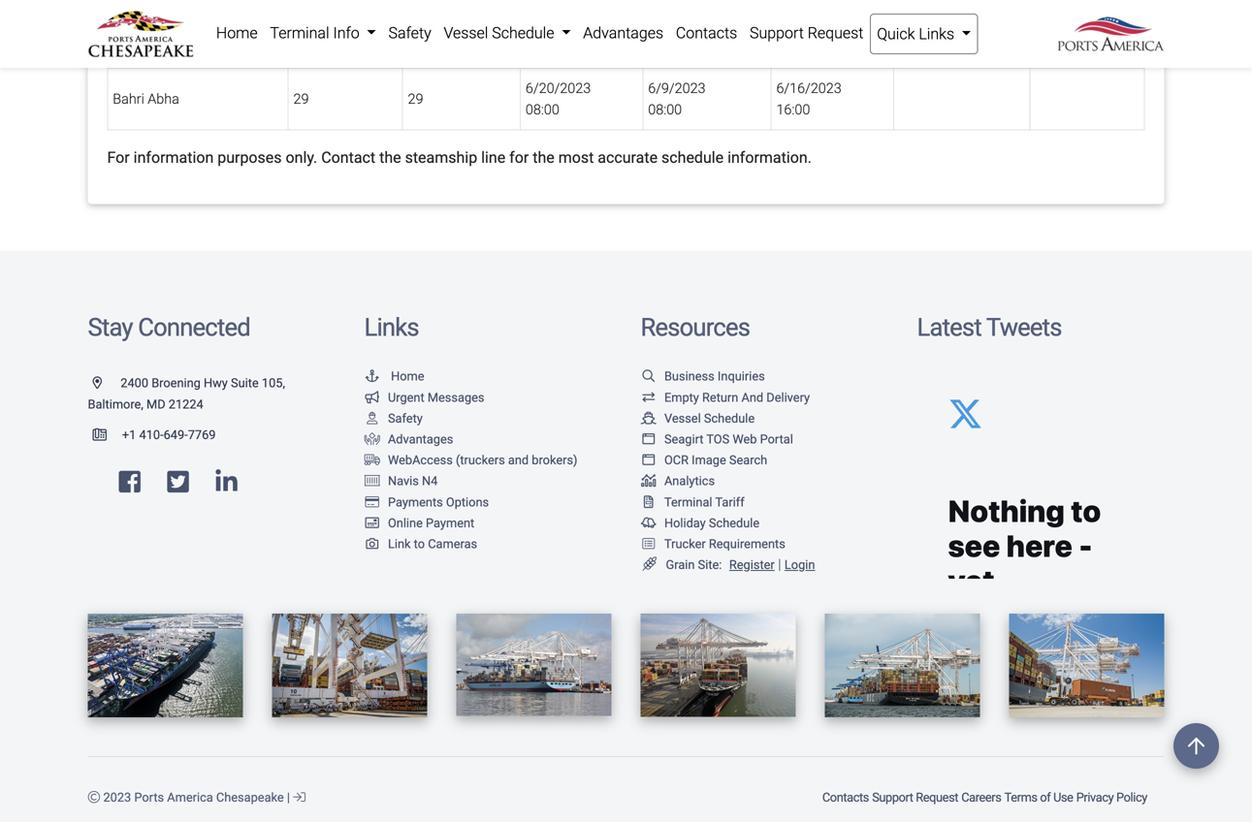 Task type: describe. For each thing, give the bounding box(es) containing it.
webaccess (truckers and brokers)
[[388, 453, 578, 468]]

0 vertical spatial vessel
[[444, 24, 488, 42]]

and
[[742, 390, 763, 405]]

copyright image
[[88, 791, 100, 804]]

empty return and delivery
[[664, 390, 810, 405]]

holiday schedule
[[664, 516, 760, 530]]

home link for terminal info link
[[210, 14, 264, 52]]

0 vertical spatial schedule
[[492, 24, 554, 42]]

0 horizontal spatial support request link
[[744, 14, 870, 52]]

line
[[481, 148, 506, 167]]

0 horizontal spatial support
[[750, 24, 804, 42]]

7769
[[188, 428, 216, 442]]

ocr
[[664, 453, 689, 468]]

suite
[[231, 376, 259, 391]]

payments options
[[388, 495, 489, 509]]

requirements
[[709, 537, 785, 551]]

careers link
[[960, 781, 1003, 815]]

1 vertical spatial links
[[364, 313, 419, 342]]

linkedin image
[[216, 469, 237, 494]]

business inquiries link
[[641, 369, 765, 384]]

camera image
[[364, 538, 380, 550]]

tos
[[706, 432, 730, 447]]

schedule for rightmost the vessel schedule link
[[704, 411, 755, 426]]

2400
[[121, 376, 148, 391]]

terms
[[1005, 790, 1037, 805]]

payments
[[388, 495, 443, 509]]

steamship
[[405, 148, 477, 167]]

grain site: register | login
[[666, 556, 815, 573]]

messages
[[428, 390, 485, 405]]

search
[[729, 453, 767, 468]]

1 vertical spatial home
[[391, 369, 424, 384]]

0 horizontal spatial advantages link
[[364, 432, 453, 447]]

0 horizontal spatial home
[[216, 24, 258, 42]]

latest
[[917, 313, 981, 342]]

empty
[[664, 390, 699, 405]]

ports
[[134, 790, 164, 805]]

1 vertical spatial |
[[287, 790, 290, 805]]

stay connected
[[88, 313, 250, 342]]

contacts for contacts support request careers terms of use privacy policy
[[822, 790, 869, 805]]

for information purposes only. contact the steamship line for the most accurate schedule information.
[[107, 148, 812, 167]]

link to cameras
[[388, 537, 477, 551]]

terminal tariff
[[664, 495, 745, 509]]

quick
[[877, 25, 915, 43]]

link
[[388, 537, 411, 551]]

navis
[[388, 474, 419, 489]]

terminal tariff link
[[641, 495, 745, 509]]

use
[[1053, 790, 1073, 805]]

bullhorn image
[[364, 391, 380, 404]]

+1 410-649-7769
[[122, 428, 216, 442]]

6/19/2023
[[526, 19, 591, 35]]

phone office image
[[93, 429, 122, 441]]

crystal
[[113, 29, 156, 46]]

1 vertical spatial safety
[[388, 411, 423, 426]]

1 horizontal spatial vessel schedule
[[664, 411, 755, 426]]

1 vertical spatial contacts link
[[821, 781, 871, 815]]

2 29 from the left
[[408, 91, 423, 107]]

6/16/2023 16:00
[[776, 80, 842, 118]]

94
[[293, 29, 309, 46]]

hwy
[[204, 376, 228, 391]]

analytics
[[664, 474, 715, 489]]

schedule for holiday schedule link
[[709, 516, 760, 530]]

empty return and delivery link
[[641, 390, 810, 405]]

105,
[[262, 376, 285, 391]]

credit card image
[[364, 496, 380, 508]]

1 29 from the left
[[293, 91, 309, 107]]

cameras
[[428, 537, 477, 551]]

latest tweets
[[917, 313, 1062, 342]]

ocr image search link
[[641, 453, 767, 468]]

home link for urgent messages link
[[364, 369, 424, 384]]

site:
[[698, 558, 722, 572]]

analytics link
[[641, 474, 715, 489]]

payments options link
[[364, 495, 489, 509]]

holiday
[[664, 516, 706, 530]]

2400 broening hwy suite 105, baltimore, md 21224 link
[[88, 376, 285, 412]]

6/8/2023
[[648, 19, 706, 35]]

trucker requirements link
[[641, 537, 785, 551]]

terminal for terminal tariff
[[664, 495, 712, 509]]

6/16/2023
[[776, 80, 842, 97]]

container storage image
[[364, 475, 380, 487]]

contact
[[321, 148, 375, 167]]

trucker
[[664, 537, 706, 551]]

16:00 for 6/16/2023 16:00
[[776, 101, 810, 118]]

holiday schedule link
[[641, 516, 760, 530]]

map marker alt image
[[93, 377, 117, 389]]

info
[[333, 24, 360, 42]]

login
[[785, 558, 815, 572]]

file invoice image
[[641, 496, 657, 508]]

brokers)
[[532, 453, 578, 468]]

0 vertical spatial advantages
[[583, 24, 664, 42]]

safety link for left the vessel schedule link
[[382, 14, 438, 52]]

0 vertical spatial vessel schedule
[[444, 24, 558, 42]]

21224
[[169, 397, 203, 412]]

quick links link
[[870, 14, 978, 54]]

6/15/2023
[[776, 19, 842, 35]]

safety link for the leftmost advantages link
[[364, 411, 423, 426]]

resources
[[641, 313, 750, 342]]

truck container image
[[364, 454, 380, 466]]

online payment
[[388, 516, 475, 530]]

for
[[107, 148, 130, 167]]

sign in image
[[293, 791, 305, 804]]

6/9/2023 08:00
[[648, 80, 706, 118]]

08:00 for 6/20/2023 08:00
[[526, 101, 560, 118]]

list alt image
[[641, 538, 657, 550]]

link to cameras link
[[364, 537, 477, 551]]

1 horizontal spatial support request link
[[871, 781, 960, 815]]

navis n4
[[388, 474, 438, 489]]

ace
[[159, 29, 182, 46]]

0 vertical spatial advantages link
[[577, 14, 670, 52]]



Task type: locate. For each thing, give the bounding box(es) containing it.
0 horizontal spatial request
[[808, 24, 864, 42]]

support request link left careers
[[871, 781, 960, 815]]

|
[[778, 556, 781, 573], [287, 790, 290, 805]]

1 vertical spatial vessel schedule
[[664, 411, 755, 426]]

advantages
[[583, 24, 664, 42], [388, 432, 453, 447]]

inquiries
[[718, 369, 765, 384]]

urgent messages
[[388, 390, 485, 405]]

the right for at left top
[[533, 148, 555, 167]]

schedule up 6/20/2023
[[492, 24, 554, 42]]

29 down 95a
[[408, 91, 423, 107]]

navis n4 link
[[364, 474, 438, 489]]

the
[[379, 148, 401, 167], [533, 148, 555, 167]]

accurate
[[598, 148, 658, 167]]

seagirt tos web portal link
[[641, 432, 793, 447]]

vessel
[[444, 24, 488, 42], [664, 411, 701, 426]]

1 horizontal spatial advantages link
[[577, 14, 670, 52]]

login link
[[785, 558, 815, 572]]

1 horizontal spatial vessel
[[664, 411, 701, 426]]

16:00 for 6/15/2023 16:00
[[776, 40, 810, 56]]

29 up only.
[[293, 91, 309, 107]]

0 vertical spatial links
[[919, 25, 955, 43]]

terminal
[[270, 24, 329, 42], [664, 495, 712, 509]]

safety down urgent
[[388, 411, 423, 426]]

08:00 down 6/9/2023
[[648, 101, 682, 118]]

contacts inside the contacts link
[[676, 24, 737, 42]]

16:00 inside the 6/16/2023 16:00
[[776, 101, 810, 118]]

only.
[[286, 148, 317, 167]]

payment
[[426, 516, 475, 530]]

16:00 inside 6/15/2023 16:00
[[776, 40, 810, 56]]

browser image
[[641, 454, 657, 466]]

vessel down the empty
[[664, 411, 701, 426]]

twitter square image
[[167, 469, 189, 494]]

go to top image
[[1174, 724, 1219, 769]]

1 vertical spatial vessel schedule link
[[641, 411, 755, 426]]

vessel schedule up seagirt tos web portal link
[[664, 411, 755, 426]]

most
[[558, 148, 594, 167]]

web
[[733, 432, 757, 447]]

(truckers
[[456, 453, 505, 468]]

webaccess
[[388, 453, 453, 468]]

1 horizontal spatial the
[[533, 148, 555, 167]]

| left login link on the bottom
[[778, 556, 781, 573]]

1 horizontal spatial advantages
[[583, 24, 664, 42]]

vessel schedule link up "seagirt"
[[641, 411, 755, 426]]

terms of use link
[[1003, 781, 1075, 815]]

2 vertical spatial schedule
[[709, 516, 760, 530]]

abha
[[148, 91, 179, 107]]

terminal down analytics
[[664, 495, 712, 509]]

1 horizontal spatial terminal
[[664, 495, 712, 509]]

0 vertical spatial home link
[[210, 14, 264, 52]]

search image
[[641, 370, 657, 383]]

1 vertical spatial schedule
[[704, 411, 755, 426]]

1 vertical spatial advantages link
[[364, 432, 453, 447]]

support left careers
[[872, 790, 913, 805]]

advantages link up 6/9/2023
[[577, 14, 670, 52]]

support
[[750, 24, 804, 42], [872, 790, 913, 805]]

schedule down tariff
[[709, 516, 760, 530]]

| left sign in icon
[[287, 790, 290, 805]]

0 vertical spatial |
[[778, 556, 781, 573]]

16:00 down 6/16/2023
[[776, 101, 810, 118]]

browser image
[[641, 433, 657, 445]]

2 16:00 from the top
[[776, 101, 810, 118]]

08:00 inside 6/9/2023 08:00
[[648, 101, 682, 118]]

2 08:00 from the left
[[648, 101, 682, 118]]

home link left 94
[[210, 14, 264, 52]]

home link up urgent
[[364, 369, 424, 384]]

home
[[216, 24, 258, 42], [391, 369, 424, 384]]

safety
[[388, 24, 431, 42], [388, 411, 423, 426]]

online payment link
[[364, 516, 475, 530]]

1 08:00 from the left
[[526, 101, 560, 118]]

6/15/2023 16:00
[[776, 19, 842, 56]]

2023 ports america chesapeake |
[[100, 790, 293, 805]]

6/9/2023
[[648, 80, 706, 97]]

1 horizontal spatial support
[[872, 790, 913, 805]]

1 horizontal spatial contacts link
[[821, 781, 871, 815]]

analytics image
[[641, 475, 657, 487]]

and
[[508, 453, 529, 468]]

links up "anchor" image
[[364, 313, 419, 342]]

1 vertical spatial request
[[916, 790, 958, 805]]

image
[[692, 453, 726, 468]]

0 vertical spatial request
[[808, 24, 864, 42]]

tariff
[[715, 495, 745, 509]]

08:00
[[526, 101, 560, 118], [648, 101, 682, 118]]

vessel right 95a
[[444, 24, 488, 42]]

0 vertical spatial terminal
[[270, 24, 329, 42]]

terminal left 'info'
[[270, 24, 329, 42]]

0 vertical spatial home
[[216, 24, 258, 42]]

support request link
[[744, 14, 870, 52], [871, 781, 960, 815]]

1 vertical spatial vessel
[[664, 411, 701, 426]]

ocr image search
[[664, 453, 767, 468]]

0 horizontal spatial contacts link
[[670, 14, 744, 52]]

exchange image
[[641, 391, 657, 404]]

0 horizontal spatial vessel schedule link
[[438, 14, 577, 52]]

1 horizontal spatial 29
[[408, 91, 423, 107]]

16:00 down 6/15/2023
[[776, 40, 810, 56]]

1 vertical spatial support
[[872, 790, 913, 805]]

portal
[[760, 432, 793, 447]]

safety link right 'info'
[[382, 14, 438, 52]]

careers
[[961, 790, 1001, 805]]

0 horizontal spatial terminal
[[270, 24, 329, 42]]

advantages up 6/9/2023
[[583, 24, 664, 42]]

support request
[[750, 24, 864, 42]]

register
[[729, 558, 775, 572]]

16:00
[[776, 40, 810, 56], [776, 101, 810, 118]]

home up urgent
[[391, 369, 424, 384]]

terminal info link
[[264, 14, 382, 52]]

08:00 inside "6/20/2023 08:00"
[[526, 101, 560, 118]]

facebook square image
[[119, 469, 141, 494]]

1 vertical spatial terminal
[[664, 495, 712, 509]]

0 vertical spatial 16:00
[[776, 40, 810, 56]]

return
[[702, 390, 738, 405]]

1 the from the left
[[379, 148, 401, 167]]

1 vertical spatial support request link
[[871, 781, 960, 815]]

wheat image
[[641, 558, 659, 572]]

seagirt
[[664, 432, 704, 447]]

1 horizontal spatial home
[[391, 369, 424, 384]]

advantages up webaccess
[[388, 432, 453, 447]]

connected
[[138, 313, 250, 342]]

1 vertical spatial contacts
[[822, 790, 869, 805]]

1 horizontal spatial request
[[916, 790, 958, 805]]

safety link
[[382, 14, 438, 52], [364, 411, 423, 426]]

649-
[[164, 428, 188, 442]]

webaccess (truckers and brokers) link
[[364, 453, 578, 468]]

to
[[414, 537, 425, 551]]

business
[[664, 369, 715, 384]]

0 vertical spatial contacts link
[[670, 14, 744, 52]]

request left quick
[[808, 24, 864, 42]]

95a
[[408, 29, 432, 46]]

1 horizontal spatial |
[[778, 556, 781, 573]]

1 vertical spatial home link
[[364, 369, 424, 384]]

seagirt tos web portal
[[664, 432, 793, 447]]

29
[[293, 91, 309, 107], [408, 91, 423, 107]]

bells image
[[641, 517, 657, 529]]

crystal ace
[[113, 29, 182, 46]]

08:00 for 6/9/2023 08:00
[[648, 101, 682, 118]]

0 vertical spatial safety link
[[382, 14, 438, 52]]

0 horizontal spatial contacts
[[676, 24, 737, 42]]

1 16:00 from the top
[[776, 40, 810, 56]]

request
[[808, 24, 864, 42], [916, 790, 958, 805]]

ship image
[[641, 412, 657, 425]]

6/20/2023
[[526, 80, 591, 97]]

0 horizontal spatial vessel
[[444, 24, 488, 42]]

bahri
[[113, 91, 144, 107]]

options
[[446, 495, 489, 509]]

the right contact
[[379, 148, 401, 167]]

+1 410-649-7769 link
[[88, 428, 216, 442]]

links
[[919, 25, 955, 43], [364, 313, 419, 342]]

1 horizontal spatial contacts
[[822, 790, 869, 805]]

6/20/2023 08:00
[[526, 80, 591, 118]]

0 horizontal spatial home link
[[210, 14, 264, 52]]

delivery
[[767, 390, 810, 405]]

home link
[[210, 14, 264, 52], [364, 369, 424, 384]]

0 vertical spatial support
[[750, 24, 804, 42]]

links right quick
[[919, 25, 955, 43]]

tweets
[[986, 313, 1062, 342]]

broening
[[151, 376, 201, 391]]

schedule up seagirt tos web portal
[[704, 411, 755, 426]]

hand receiving image
[[364, 433, 380, 445]]

0 horizontal spatial 08:00
[[526, 101, 560, 118]]

credit card front image
[[364, 517, 380, 529]]

of
[[1040, 790, 1051, 805]]

1 vertical spatial safety link
[[364, 411, 423, 426]]

schedule
[[662, 148, 724, 167]]

+1
[[122, 428, 136, 442]]

contacts for contacts
[[676, 24, 737, 42]]

schedule
[[492, 24, 554, 42], [704, 411, 755, 426], [709, 516, 760, 530]]

privacy policy link
[[1075, 781, 1149, 815]]

contacts support request careers terms of use privacy policy
[[822, 790, 1147, 805]]

0 vertical spatial support request link
[[744, 14, 870, 52]]

user hard hat image
[[364, 412, 380, 425]]

anchor image
[[364, 370, 380, 383]]

vessel schedule
[[444, 24, 558, 42], [664, 411, 755, 426]]

1 horizontal spatial home link
[[364, 369, 424, 384]]

safety link down urgent
[[364, 411, 423, 426]]

1 horizontal spatial vessel schedule link
[[641, 411, 755, 426]]

1 horizontal spatial 08:00
[[648, 101, 682, 118]]

america
[[167, 790, 213, 805]]

support request link up 6/16/2023
[[744, 14, 870, 52]]

md
[[146, 397, 165, 412]]

terminal for terminal info
[[270, 24, 329, 42]]

0 horizontal spatial links
[[364, 313, 419, 342]]

08:00 down 6/20/2023
[[526, 101, 560, 118]]

support up 6/16/2023
[[750, 24, 804, 42]]

0 vertical spatial contacts
[[676, 24, 737, 42]]

0 horizontal spatial |
[[287, 790, 290, 805]]

0 vertical spatial safety
[[388, 24, 431, 42]]

advantages link up webaccess
[[364, 432, 453, 447]]

0 vertical spatial vessel schedule link
[[438, 14, 577, 52]]

1 vertical spatial advantages
[[388, 432, 453, 447]]

0 horizontal spatial advantages
[[388, 432, 453, 447]]

home left 94
[[216, 24, 258, 42]]

1 vertical spatial 16:00
[[776, 101, 810, 118]]

request left careers
[[916, 790, 958, 805]]

1 horizontal spatial links
[[919, 25, 955, 43]]

0 horizontal spatial 29
[[293, 91, 309, 107]]

policy
[[1116, 790, 1147, 805]]

quick links
[[877, 25, 958, 43]]

purposes
[[217, 148, 282, 167]]

vessel schedule link up 6/20/2023
[[438, 14, 577, 52]]

urgent
[[388, 390, 425, 405]]

2 the from the left
[[533, 148, 555, 167]]

0 horizontal spatial vessel schedule
[[444, 24, 558, 42]]

baltimore,
[[88, 397, 143, 412]]

vessel schedule up 6/20/2023
[[444, 24, 558, 42]]

safety right 'info'
[[388, 24, 431, 42]]

0 horizontal spatial the
[[379, 148, 401, 167]]



Task type: vqa. For each thing, say whether or not it's contained in the screenshot.
RELEASED
no



